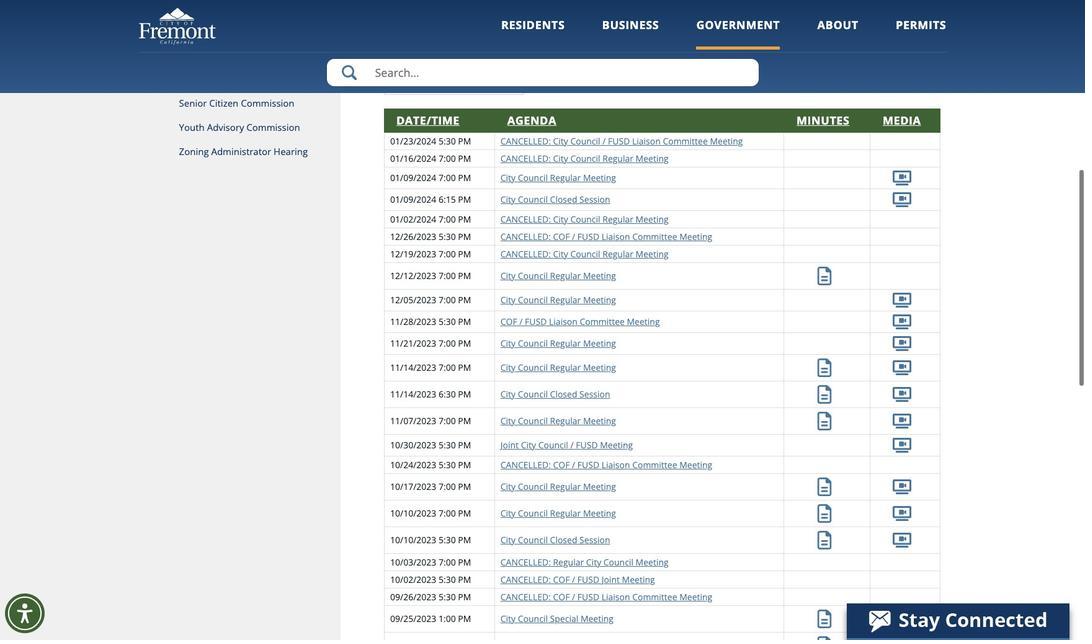 Task type: locate. For each thing, give the bounding box(es) containing it.
0 vertical spatial cancelled: city council regular meeting
[[501, 152, 669, 164]]

pm up 12/26/2023 5:30 pm
[[458, 213, 471, 225]]

5:30 for 10/30/2023
[[439, 439, 456, 451]]

None text field
[[378, 39, 514, 57]]

1 10/10/2023 from the top
[[390, 508, 436, 519]]

5:30 for 10/24/2023
[[439, 459, 456, 471]]

2 city council regular meeting link from the top
[[501, 270, 616, 282]]

6 pm from the top
[[458, 231, 471, 242]]

agenda down search text field
[[507, 113, 556, 128]]

0 horizontal spatial joint
[[501, 439, 519, 451]]

cancelled: cof / fusd liaison committee meeting link for 10/24/2023 5:30 pm
[[501, 459, 712, 471]]

staff
[[613, 15, 634, 29]]

12 pm from the top
[[458, 362, 471, 374]]

1 vertical spatial city council closed session link
[[501, 388, 610, 400]]

2 vertical spatial cancelled: cof / fusd liaison committee meeting
[[501, 591, 712, 603]]

pm up 10/03/2023 7:00 pm
[[458, 534, 471, 546]]

pm for 11/07/2023 7:00 pm
[[458, 415, 471, 427]]

cancelled: for 01/23/2024 5:30 pm
[[501, 135, 551, 147]]

zoning
[[179, 145, 209, 158]]

pm
[[458, 135, 471, 147], [458, 152, 471, 164], [458, 172, 471, 184], [458, 194, 471, 205], [458, 213, 471, 225], [458, 231, 471, 242], [458, 248, 471, 260], [458, 270, 471, 282], [458, 294, 471, 306], [458, 316, 471, 328], [458, 338, 471, 349], [458, 362, 471, 374], [458, 388, 471, 400], [458, 415, 471, 427], [458, 439, 471, 451], [458, 459, 471, 471], [458, 481, 471, 493], [458, 508, 471, 519], [458, 534, 471, 546], [458, 556, 471, 568], [458, 574, 471, 585], [458, 591, 471, 603], [458, 613, 471, 625]]

13 pm from the top
[[458, 388, 471, 400]]

search
[[378, 15, 409, 29], [524, 41, 555, 52]]

and
[[678, 15, 695, 29]]

1 vertical spatial cancelled: cof / fusd liaison committee meeting
[[501, 459, 712, 471]]

cancelled: for 12/19/2023 7:00 pm
[[501, 248, 551, 260]]

4 city council regular meeting from the top
[[501, 338, 616, 349]]

10/10/2023
[[390, 508, 436, 519], [390, 534, 436, 546]]

session for 01/09/2024 6:15 pm
[[579, 194, 610, 205]]

cancelled: city council regular meeting
[[501, 152, 669, 164], [501, 213, 669, 225], [501, 248, 669, 260]]

residents
[[501, 17, 565, 32]]

pm down 10/03/2023 7:00 pm
[[458, 574, 471, 585]]

4 5:30 from the top
[[439, 439, 456, 451]]

city council closed session link
[[501, 194, 610, 205], [501, 388, 610, 400], [501, 534, 610, 546]]

5 7:00 from the top
[[439, 270, 456, 282]]

city council regular meeting link for 11/21/2023 7:00 pm
[[501, 338, 616, 349]]

cof for 09/26/2023 5:30 pm
[[553, 591, 570, 603]]

1 vertical spatial joint
[[602, 574, 620, 585]]

7:00 down 11/28/2023 5:30 pm
[[439, 338, 456, 349]]

cancelled: city council regular meeting link for 01/02/2024 7:00 pm
[[501, 213, 669, 225]]

agenda left packets,
[[452, 15, 487, 29]]

1 7:00 from the top
[[439, 152, 456, 164]]

city council closed session for 11/14/2023 6:30 pm
[[501, 388, 610, 400]]

/
[[603, 135, 606, 147], [572, 231, 575, 242], [519, 316, 523, 328], [570, 439, 574, 451], [572, 459, 575, 471], [572, 574, 575, 585], [572, 591, 575, 603]]

pm up 01/16/2024 7:00 pm
[[458, 135, 471, 147]]

12/12/2023
[[390, 270, 436, 282]]

1 vertical spatial cancelled: cof / fusd liaison committee meeting link
[[501, 459, 712, 471]]

government link
[[696, 17, 780, 49]]

3 closed from the top
[[550, 534, 577, 546]]

senior citizen commission link
[[139, 91, 341, 115]]

2 5:30 from the top
[[439, 231, 456, 242]]

cancelled:
[[501, 135, 551, 147], [501, 152, 551, 164], [501, 213, 551, 225], [501, 231, 551, 242], [501, 248, 551, 260], [501, 459, 551, 471], [501, 556, 551, 568], [501, 574, 551, 585], [501, 591, 551, 603]]

0 vertical spatial 11/14/2023
[[390, 362, 436, 374]]

1 session from the top
[[579, 194, 610, 205]]

city council regular meeting link for 10/10/2023 7:00 pm
[[501, 508, 616, 519]]

5:30 up 10/24/2023 5:30 pm
[[439, 439, 456, 451]]

0 vertical spatial session
[[579, 194, 610, 205]]

0 vertical spatial closed
[[550, 194, 577, 205]]

4 7:00 from the top
[[439, 248, 456, 260]]

session for 11/14/2023 6:30 pm
[[579, 388, 610, 400]]

5:30 for 09/26/2023
[[439, 591, 456, 603]]

12 7:00 from the top
[[439, 556, 456, 568]]

7:00 up 11/28/2023 5:30 pm
[[439, 294, 456, 306]]

pm up 12/19/2023 7:00 pm
[[458, 231, 471, 242]]

1 pm from the top
[[458, 135, 471, 147]]

6 7:00 from the top
[[439, 294, 456, 306]]

8 pm from the top
[[458, 270, 471, 282]]

10/24/2023
[[390, 459, 436, 471]]

2 vertical spatial cancelled: cof / fusd liaison committee meeting link
[[501, 591, 712, 603]]

pm for 12/26/2023 5:30 pm
[[458, 231, 471, 242]]

01/09/2024 up 01/02/2024
[[390, 194, 436, 205]]

cof for 10/02/2023 5:30 pm
[[553, 574, 570, 585]]

2 cancelled: city council regular meeting from the top
[[501, 213, 669, 225]]

19 pm from the top
[[458, 534, 471, 546]]

7:00 for 10/17/2023
[[439, 481, 456, 493]]

2 01/09/2024 from the top
[[390, 194, 436, 205]]

1 cancelled: cof / fusd liaison committee meeting link from the top
[[501, 231, 712, 242]]

cof for 10/24/2023 5:30 pm
[[553, 459, 570, 471]]

2 cancelled: cof / fusd liaison committee meeting link from the top
[[501, 459, 712, 471]]

16 pm from the top
[[458, 459, 471, 471]]

meeting
[[412, 15, 449, 29], [530, 15, 568, 29], [710, 135, 743, 147], [636, 152, 669, 164], [583, 172, 616, 184], [636, 213, 669, 225], [679, 231, 712, 242], [636, 248, 669, 260], [583, 270, 616, 282], [583, 294, 616, 306], [627, 316, 660, 328], [583, 338, 616, 349], [583, 362, 616, 374], [583, 415, 616, 427], [600, 439, 633, 451], [679, 459, 712, 471], [583, 481, 616, 493], [583, 508, 616, 519], [636, 556, 669, 568], [622, 574, 655, 585], [679, 591, 712, 603], [581, 613, 613, 625]]

city council regular meeting for 10/17/2023 7:00 pm
[[501, 481, 616, 493]]

11/14/2023
[[390, 362, 436, 374], [390, 388, 436, 400]]

minutes link
[[797, 113, 850, 128]]

5:30 down 10/30/2023 5:30 pm on the left of page
[[439, 459, 456, 471]]

about link
[[817, 17, 859, 49]]

pm for 10/24/2023 5:30 pm
[[458, 459, 471, 471]]

business link
[[602, 17, 659, 49]]

packets,
[[489, 15, 527, 29]]

1 vertical spatial commission
[[246, 121, 300, 133]]

01/09/2024 down "01/16/2024"
[[390, 172, 436, 184]]

agenda left items.
[[747, 15, 782, 29]]

01/09/2024 6:15 pm
[[390, 194, 471, 205]]

7:00 down 12/26/2023 5:30 pm
[[439, 248, 456, 260]]

7:00 up 6:15
[[439, 172, 456, 184]]

7:00 down 6:30 at the left of page
[[439, 415, 456, 427]]

2 city council regular meeting from the top
[[501, 270, 616, 282]]

7 cancelled: from the top
[[501, 556, 551, 568]]

5:30 up 01/16/2024 7:00 pm
[[439, 135, 456, 147]]

9 cancelled: from the top
[[501, 591, 551, 603]]

0 vertical spatial search
[[378, 15, 409, 29]]

2 10/10/2023 from the top
[[390, 534, 436, 546]]

2 city council closed session from the top
[[501, 388, 610, 400]]

cancelled: cof / fusd liaison committee meeting for 09/26/2023 5:30 pm
[[501, 591, 712, 603]]

closed for 10/10/2023 5:30 pm
[[550, 534, 577, 546]]

11/14/2023 for 11/14/2023 7:00 pm
[[390, 362, 436, 374]]

6 city council regular meeting from the top
[[501, 415, 616, 427]]

about
[[817, 17, 859, 32]]

6:30
[[439, 388, 456, 400]]

10/17/2023 7:00 pm
[[390, 481, 471, 493]]

1 vertical spatial search
[[524, 41, 555, 52]]

7 city council regular meeting link from the top
[[501, 481, 616, 493]]

2 vertical spatial session
[[579, 534, 610, 546]]

2 vertical spatial city council closed session link
[[501, 534, 610, 546]]

1 vertical spatial city council closed session
[[501, 388, 610, 400]]

2 cancelled: city council regular meeting link from the top
[[501, 213, 669, 225]]

7:00 down 12/19/2023 7:00 pm
[[439, 270, 456, 282]]

10/10/2023 down 10/17/2023
[[390, 508, 436, 519]]

12/05/2023
[[390, 294, 436, 306]]

cof
[[553, 231, 570, 242], [501, 316, 517, 328], [553, 459, 570, 471], [553, 574, 570, 585], [553, 591, 570, 603]]

1 vertical spatial session
[[579, 388, 610, 400]]

commission up the hearing on the top of the page
[[246, 121, 300, 133]]

2 session from the top
[[579, 388, 610, 400]]

city council regular meeting for 12/05/2023 7:00 pm
[[501, 294, 616, 306]]

11/14/2023 up 11/07/2023 on the bottom left of the page
[[390, 388, 436, 400]]

city council closed session link for 01/09/2024 6:15 pm
[[501, 194, 610, 205]]

1 cancelled: city council regular meeting from the top
[[501, 152, 669, 164]]

pm up 11/21/2023 7:00 pm
[[458, 316, 471, 328]]

3 city council regular meeting link from the top
[[501, 294, 616, 306]]

pm down 11/21/2023 7:00 pm
[[458, 362, 471, 374]]

cancelled: city council regular meeting for 01/02/2024 7:00 pm
[[501, 213, 669, 225]]

7:00 down 01/23/2024 5:30 pm
[[439, 152, 456, 164]]

01/23/2024 5:30 pm
[[390, 135, 471, 147]]

11/14/2023 down 11/21/2023
[[390, 362, 436, 374]]

2 vertical spatial cancelled: city council regular meeting link
[[501, 248, 669, 260]]

1 vertical spatial cancelled: city council regular meeting
[[501, 213, 669, 225]]

3 session from the top
[[579, 534, 610, 546]]

pm down 12/19/2023 7:00 pm
[[458, 270, 471, 282]]

1:00
[[439, 613, 456, 625]]

pm for 12/19/2023 7:00 pm
[[458, 248, 471, 260]]

cancelled: city council regular meeting link
[[501, 152, 669, 164], [501, 213, 669, 225], [501, 248, 669, 260]]

3 city council regular meeting from the top
[[501, 294, 616, 306]]

7 7:00 from the top
[[439, 338, 456, 349]]

7 city council regular meeting from the top
[[501, 481, 616, 493]]

8 city council regular meeting link from the top
[[501, 508, 616, 519]]

pm up 10/30/2023 5:30 pm on the left of page
[[458, 415, 471, 427]]

0 vertical spatial 01/09/2024
[[390, 172, 436, 184]]

6 5:30 from the top
[[439, 534, 456, 546]]

5:30 up 11/21/2023 7:00 pm
[[439, 316, 456, 328]]

2 cancelled: cof / fusd liaison committee meeting from the top
[[501, 459, 712, 471]]

5 pm from the top
[[458, 213, 471, 225]]

pm for 01/09/2024 7:00 pm
[[458, 172, 471, 184]]

commission up 'youth advisory commission'
[[241, 97, 294, 109]]

2 7:00 from the top
[[439, 172, 456, 184]]

1 city council regular meeting from the top
[[501, 172, 616, 184]]

pm down 11/28/2023 5:30 pm
[[458, 338, 471, 349]]

agenda link
[[507, 113, 556, 128]]

4 pm from the top
[[458, 194, 471, 205]]

4 cancelled: from the top
[[501, 231, 551, 242]]

1 11/14/2023 from the top
[[390, 362, 436, 374]]

pm up 10/02/2023 5:30 pm
[[458, 556, 471, 568]]

11 7:00 from the top
[[439, 508, 456, 519]]

5 5:30 from the top
[[439, 459, 456, 471]]

21 pm from the top
[[458, 574, 471, 585]]

18 pm from the top
[[458, 508, 471, 519]]

10/03/2023 7:00 pm
[[390, 556, 471, 568]]

joint
[[501, 439, 519, 451], [602, 574, 620, 585]]

1 closed from the top
[[550, 194, 577, 205]]

pm for 11/21/2023 7:00 pm
[[458, 338, 471, 349]]

1 horizontal spatial search
[[524, 41, 555, 52]]

10 7:00 from the top
[[439, 481, 456, 493]]

3 city council closed session from the top
[[501, 534, 610, 546]]

city council closed session
[[501, 194, 610, 205], [501, 388, 610, 400], [501, 534, 610, 546]]

pm for 12/05/2023 7:00 pm
[[458, 294, 471, 306]]

city council regular meeting
[[501, 172, 616, 184], [501, 270, 616, 282], [501, 294, 616, 306], [501, 338, 616, 349], [501, 362, 616, 374], [501, 415, 616, 427], [501, 481, 616, 493], [501, 508, 616, 519]]

pm down 10/24/2023 5:30 pm
[[458, 481, 471, 493]]

10/10/2023 up 10/03/2023 at the left of page
[[390, 534, 436, 546]]

1 cancelled: city council regular meeting link from the top
[[501, 152, 669, 164]]

pm up 10/10/2023 5:30 pm
[[458, 508, 471, 519]]

0 vertical spatial commission
[[241, 97, 294, 109]]

3 cancelled: city council regular meeting from the top
[[501, 248, 669, 260]]

9 pm from the top
[[458, 294, 471, 306]]

regular
[[603, 152, 633, 164], [550, 172, 581, 184], [603, 213, 633, 225], [603, 248, 633, 260], [550, 270, 581, 282], [550, 294, 581, 306], [550, 338, 581, 349], [550, 362, 581, 374], [550, 415, 581, 427], [550, 481, 581, 493], [550, 508, 581, 519], [553, 556, 584, 568]]

cancelled: for 10/03/2023 7:00 pm
[[501, 556, 551, 568]]

12/12/2023 7:00 pm
[[390, 270, 471, 282]]

7:00
[[439, 152, 456, 164], [439, 172, 456, 184], [439, 213, 456, 225], [439, 248, 456, 260], [439, 270, 456, 282], [439, 294, 456, 306], [439, 338, 456, 349], [439, 362, 456, 374], [439, 415, 456, 427], [439, 481, 456, 493], [439, 508, 456, 519], [439, 556, 456, 568]]

search meeting agenda packets, meeting minutes, staff reports, and additional agenda items.
[[378, 15, 813, 29]]

0 vertical spatial cancelled: cof / fusd liaison committee meeting
[[501, 231, 712, 242]]

search inside button
[[524, 41, 555, 52]]

2 closed from the top
[[550, 388, 577, 400]]

pm down 01/23/2024 5:30 pm
[[458, 152, 471, 164]]

pm right 6:30 at the left of page
[[458, 388, 471, 400]]

3 cancelled: cof / fusd liaison committee meeting link from the top
[[501, 591, 712, 603]]

cancelled: cof / fusd liaison committee meeting link
[[501, 231, 712, 242], [501, 459, 712, 471], [501, 591, 712, 603]]

22 pm from the top
[[458, 591, 471, 603]]

pm right 1:00
[[458, 613, 471, 625]]

7:00 for 11/21/2023
[[439, 338, 456, 349]]

01/09/2024
[[390, 172, 436, 184], [390, 194, 436, 205]]

0 vertical spatial cancelled: city council regular meeting link
[[501, 152, 669, 164]]

11 pm from the top
[[458, 338, 471, 349]]

0 horizontal spatial search
[[378, 15, 409, 29]]

pm for 01/09/2024 6:15 pm
[[458, 194, 471, 205]]

council
[[570, 135, 600, 147], [570, 152, 600, 164], [518, 172, 548, 184], [518, 194, 548, 205], [570, 213, 600, 225], [570, 248, 600, 260], [518, 270, 548, 282], [518, 294, 548, 306], [518, 338, 548, 349], [518, 362, 548, 374], [518, 388, 548, 400], [518, 415, 548, 427], [538, 439, 568, 451], [518, 481, 548, 493], [518, 508, 548, 519], [518, 534, 548, 546], [604, 556, 633, 568], [518, 613, 548, 625]]

9 7:00 from the top
[[439, 415, 456, 427]]

12/19/2023
[[390, 248, 436, 260]]

joint city council / fusd meeting
[[501, 439, 633, 451]]

7 5:30 from the top
[[439, 574, 456, 585]]

commission for senior citizen commission
[[241, 97, 294, 109]]

5:30 up 1:00
[[439, 591, 456, 603]]

5:30 up 12/19/2023 7:00 pm
[[439, 231, 456, 242]]

pm right 6:15
[[458, 194, 471, 205]]

1 01/09/2024 from the top
[[390, 172, 436, 184]]

agenda
[[452, 15, 487, 29], [747, 15, 782, 29], [507, 113, 556, 128]]

2 vertical spatial closed
[[550, 534, 577, 546]]

09/26/2023
[[390, 591, 436, 603]]

10/03/2023
[[390, 556, 436, 568]]

1 cancelled: cof / fusd liaison committee meeting from the top
[[501, 231, 712, 242]]

1 vertical spatial closed
[[550, 388, 577, 400]]

10 pm from the top
[[458, 316, 471, 328]]

0 vertical spatial cancelled: cof / fusd liaison committee meeting link
[[501, 231, 712, 242]]

3 7:00 from the top
[[439, 213, 456, 225]]

7 pm from the top
[[458, 248, 471, 260]]

7:00 up 10/02/2023 5:30 pm
[[439, 556, 456, 568]]

0 vertical spatial city council closed session
[[501, 194, 610, 205]]

20 pm from the top
[[458, 556, 471, 568]]

7:00 up 10/10/2023 5:30 pm
[[439, 508, 456, 519]]

8 city council regular meeting from the top
[[501, 508, 616, 519]]

14 pm from the top
[[458, 415, 471, 427]]

pm down 10/30/2023 5:30 pm on the left of page
[[458, 459, 471, 471]]

commission
[[241, 97, 294, 109], [246, 121, 300, 133]]

pm down 10/02/2023 5:30 pm
[[458, 591, 471, 603]]

city council regular meeting link for 10/17/2023 7:00 pm
[[501, 481, 616, 493]]

7:00 down 6:15
[[439, 213, 456, 225]]

2 11/14/2023 from the top
[[390, 388, 436, 400]]

business
[[602, 17, 659, 32]]

pm up 11/28/2023 5:30 pm
[[458, 294, 471, 306]]

6 cancelled: from the top
[[501, 459, 551, 471]]

3 cancelled: from the top
[[501, 213, 551, 225]]

8 cancelled: from the top
[[501, 574, 551, 585]]

1 vertical spatial cancelled: city council regular meeting link
[[501, 213, 669, 225]]

1 city council closed session from the top
[[501, 194, 610, 205]]

1 vertical spatial 10/10/2023
[[390, 534, 436, 546]]

cancelled: for 10/02/2023 5:30 pm
[[501, 574, 551, 585]]

1 vertical spatial 11/14/2023
[[390, 388, 436, 400]]

0 vertical spatial 10/10/2023
[[390, 508, 436, 519]]

cancelled: for 09/26/2023 5:30 pm
[[501, 591, 551, 603]]

cancelled: for 12/26/2023 5:30 pm
[[501, 231, 551, 242]]

3 cancelled: city council regular meeting link from the top
[[501, 248, 669, 260]]

1 cancelled: from the top
[[501, 135, 551, 147]]

5 cancelled: from the top
[[501, 248, 551, 260]]

3 5:30 from the top
[[439, 316, 456, 328]]

liaison
[[632, 135, 661, 147], [602, 231, 630, 242], [549, 316, 577, 328], [602, 459, 630, 471], [602, 591, 630, 603]]

3 cancelled: cof / fusd liaison committee meeting from the top
[[501, 591, 712, 603]]

city council regular meeting for 11/14/2023 7:00 pm
[[501, 362, 616, 374]]

closed
[[550, 194, 577, 205], [550, 388, 577, 400], [550, 534, 577, 546]]

5:30 down 10/03/2023 7:00 pm
[[439, 574, 456, 585]]

1 vertical spatial 01/09/2024
[[390, 194, 436, 205]]

2 cancelled: from the top
[[501, 152, 551, 164]]

01/02/2024 7:00 pm
[[390, 213, 471, 225]]

3 pm from the top
[[458, 172, 471, 184]]

2 horizontal spatial agenda
[[747, 15, 782, 29]]

search for search meeting agenda packets, meeting minutes, staff reports, and additional agenda items.
[[378, 15, 409, 29]]

cancelled: for 01/16/2024 7:00 pm
[[501, 152, 551, 164]]

additional
[[698, 15, 744, 29]]

pm for 01/23/2024 5:30 pm
[[458, 135, 471, 147]]

0 vertical spatial joint
[[501, 439, 519, 451]]

11/07/2023
[[390, 415, 436, 427]]

1 city council closed session link from the top
[[501, 194, 610, 205]]

2 city council closed session link from the top
[[501, 388, 610, 400]]

15 pm from the top
[[458, 439, 471, 451]]

2 pm from the top
[[458, 152, 471, 164]]

11/21/2023
[[390, 338, 436, 349]]

2 vertical spatial city council closed session
[[501, 534, 610, 546]]

5:30 up 10/03/2023 7:00 pm
[[439, 534, 456, 546]]

Search text field
[[327, 59, 758, 86]]

joint city council / fusd meeting link
[[501, 439, 633, 451]]

8 7:00 from the top
[[439, 362, 456, 374]]

pm down 12/26/2023 5:30 pm
[[458, 248, 471, 260]]

7:00 for 12/12/2023
[[439, 270, 456, 282]]

10/02/2023
[[390, 574, 436, 585]]

pm up 10/24/2023 5:30 pm
[[458, 439, 471, 451]]

city council closed session for 01/09/2024 6:15 pm
[[501, 194, 610, 205]]

1 city council regular meeting link from the top
[[501, 172, 616, 184]]

4 city council regular meeting link from the top
[[501, 338, 616, 349]]

1 5:30 from the top
[[439, 135, 456, 147]]

3 city council closed session link from the top
[[501, 534, 610, 546]]

0 vertical spatial city council closed session link
[[501, 194, 610, 205]]

11/14/2023 for 11/14/2023 6:30 pm
[[390, 388, 436, 400]]

5:30 for 11/28/2023
[[439, 316, 456, 328]]

7:00 up 6:30 at the left of page
[[439, 362, 456, 374]]

committee for 10/24/2023 5:30 pm
[[632, 459, 677, 471]]

5 city council regular meeting link from the top
[[501, 362, 616, 374]]

city council closed session link for 11/14/2023 6:30 pm
[[501, 388, 610, 400]]

7:00 down 10/24/2023 5:30 pm
[[439, 481, 456, 493]]

cancelled: city council / fusd liaison committee meeting
[[501, 135, 743, 147]]

6 city council regular meeting link from the top
[[501, 415, 616, 427]]

8 5:30 from the top
[[439, 591, 456, 603]]

2 vertical spatial cancelled: city council regular meeting
[[501, 248, 669, 260]]

10/30/2023 5:30 pm
[[390, 439, 471, 451]]

17 pm from the top
[[458, 481, 471, 493]]

pm down 01/16/2024 7:00 pm
[[458, 172, 471, 184]]

23 pm from the top
[[458, 613, 471, 625]]

5 city council regular meeting from the top
[[501, 362, 616, 374]]

committee
[[663, 135, 708, 147], [632, 231, 677, 242], [580, 316, 625, 328], [632, 459, 677, 471], [632, 591, 677, 603]]



Task type: vqa. For each thing, say whether or not it's contained in the screenshot.
7:00
yes



Task type: describe. For each thing, give the bounding box(es) containing it.
cancelled: cof / fusd liaison committee meeting for 12/26/2023 5:30 pm
[[501, 231, 712, 242]]

city council regular meeting for 11/21/2023 7:00 pm
[[501, 338, 616, 349]]

reports,
[[637, 15, 675, 29]]

11/07/2023 7:00 pm
[[390, 415, 471, 427]]

citizen
[[209, 97, 238, 109]]

pm for 01/02/2024 7:00 pm
[[458, 213, 471, 225]]

pm for 11/28/2023 5:30 pm
[[458, 316, 471, 328]]

7:00 for 12/05/2023
[[439, 294, 456, 306]]

search button
[[517, 39, 562, 54]]

11/14/2023 6:30 pm
[[390, 388, 471, 400]]

pm for 10/10/2023 5:30 pm
[[458, 534, 471, 546]]

1 horizontal spatial joint
[[602, 574, 620, 585]]

01/09/2024 for 01/09/2024 6:15 pm
[[390, 194, 436, 205]]

01/09/2024 7:00 pm
[[390, 172, 471, 184]]

pm for 10/17/2023 7:00 pm
[[458, 481, 471, 493]]

liaison for 10/24/2023 5:30 pm
[[602, 459, 630, 471]]

residents link
[[501, 17, 565, 49]]

government
[[696, 17, 780, 32]]

minutes,
[[570, 15, 610, 29]]

cancelled: city council regular meeting link for 12/19/2023 7:00 pm
[[501, 248, 669, 260]]

10/10/2023 for 10/10/2023 7:00 pm
[[390, 508, 436, 519]]

cof for 12/26/2023 5:30 pm
[[553, 231, 570, 242]]

commission for youth advisory commission
[[246, 121, 300, 133]]

items.
[[784, 15, 813, 29]]

7:00 for 01/02/2024
[[439, 213, 456, 225]]

01/16/2024 7:00 pm
[[390, 152, 471, 164]]

cancelled: cof / fusd liaison committee meeting link for 12/26/2023 5:30 pm
[[501, 231, 712, 242]]

city council regular meeting for 10/10/2023 7:00 pm
[[501, 508, 616, 519]]

cancelled: city council regular meeting for 12/19/2023 7:00 pm
[[501, 248, 669, 260]]

zoning administrator hearing link
[[139, 140, 341, 164]]

1 horizontal spatial agenda
[[507, 113, 556, 128]]

cancelled: cof / fusd liaison committee meeting link for 09/26/2023 5:30 pm
[[501, 591, 712, 603]]

7:00 for 12/19/2023
[[439, 248, 456, 260]]

7:00 for 10/03/2023
[[439, 556, 456, 568]]

pm for 09/26/2023 5:30 pm
[[458, 591, 471, 603]]

committee for 12/26/2023 5:30 pm
[[632, 231, 677, 242]]

cancelled: cof / fusd joint meeting
[[501, 574, 655, 585]]

city council regular meeting link for 11/07/2023 7:00 pm
[[501, 415, 616, 427]]

search for search
[[524, 41, 555, 52]]

special
[[550, 613, 578, 625]]

pm for 11/14/2023 7:00 pm
[[458, 362, 471, 374]]

cancelled: cof / fusd joint meeting link
[[501, 574, 655, 585]]

pm for 09/25/2023 1:00 pm
[[458, 613, 471, 625]]

senior citizen commission
[[179, 97, 294, 109]]

5:30 for 10/02/2023
[[439, 574, 456, 585]]

01/23/2024
[[390, 135, 436, 147]]

cancelled: cof / fusd liaison committee meeting for 10/24/2023 5:30 pm
[[501, 459, 712, 471]]

01/09/2024 for 01/09/2024 7:00 pm
[[390, 172, 436, 184]]

cancelled: city council / fusd liaison committee meeting link
[[501, 135, 743, 147]]

10/24/2023 5:30 pm
[[390, 459, 471, 471]]

pm for 10/03/2023 7:00 pm
[[458, 556, 471, 568]]

12/26/2023 5:30 pm
[[390, 231, 471, 242]]

09/25/2023 1:00 pm
[[390, 613, 471, 625]]

5:30 for 01/23/2024
[[439, 135, 456, 147]]

cof / fusd liaison committee meeting
[[501, 316, 660, 328]]

hearing
[[274, 145, 308, 158]]

media link
[[883, 113, 921, 128]]

12/19/2023 7:00 pm
[[390, 248, 471, 260]]

minutes
[[797, 113, 850, 128]]

7:00 for 01/16/2024
[[439, 152, 456, 164]]

senior
[[179, 97, 207, 109]]

city council regular meeting link for 11/14/2023 7:00 pm
[[501, 362, 616, 374]]

7:00 for 11/07/2023
[[439, 415, 456, 427]]

zoning administrator hearing
[[179, 145, 308, 158]]

city council regular meeting link for 01/09/2024 7:00 pm
[[501, 172, 616, 184]]

city council special meeting link
[[501, 613, 613, 625]]

youth advisory commission link
[[139, 115, 341, 140]]

5:30 for 12/26/2023
[[439, 231, 456, 242]]

advisory
[[207, 121, 244, 133]]

closed for 01/09/2024 6:15 pm
[[550, 194, 577, 205]]

cof / fusd liaison committee meeting link
[[501, 316, 660, 328]]

session for 10/10/2023 5:30 pm
[[579, 534, 610, 546]]

0 horizontal spatial agenda
[[452, 15, 487, 29]]

10/17/2023
[[390, 481, 436, 493]]

7:00 for 01/09/2024
[[439, 172, 456, 184]]

10/10/2023 5:30 pm
[[390, 534, 471, 546]]

11/21/2023 7:00 pm
[[390, 338, 471, 349]]

12/05/2023 7:00 pm
[[390, 294, 471, 306]]

youth
[[179, 121, 205, 133]]

11/28/2023 5:30 pm
[[390, 316, 471, 328]]

pm for 11/14/2023 6:30 pm
[[458, 388, 471, 400]]

permits link
[[896, 17, 946, 49]]

10/30/2023
[[390, 439, 436, 451]]

city council closed session link for 10/10/2023 5:30 pm
[[501, 534, 610, 546]]

cancelled: regular city council meeting
[[501, 556, 669, 568]]

6:15
[[439, 194, 456, 205]]

5:30 for 10/10/2023
[[439, 534, 456, 546]]

10/10/2023 for 10/10/2023 5:30 pm
[[390, 534, 436, 546]]

pm for 10/02/2023 5:30 pm
[[458, 574, 471, 585]]

cancelled: for 01/02/2024 7:00 pm
[[501, 213, 551, 225]]

permits
[[896, 17, 946, 32]]

10/10/2023 7:00 pm
[[390, 508, 471, 519]]

stay connected image
[[847, 604, 1068, 638]]

10/02/2023 5:30 pm
[[390, 574, 471, 585]]

pm for 01/16/2024 7:00 pm
[[458, 152, 471, 164]]

11/28/2023
[[390, 316, 436, 328]]

city council regular meeting link for 12/12/2023 7:00 pm
[[501, 270, 616, 282]]

cancelled: regular city council meeting link
[[501, 556, 669, 568]]

01/16/2024
[[390, 152, 436, 164]]

cancelled: for 10/24/2023 5:30 pm
[[501, 459, 551, 471]]

date/time
[[396, 113, 460, 128]]

cancelled: city council regular meeting for 01/16/2024 7:00 pm
[[501, 152, 669, 164]]

pm for 10/10/2023 7:00 pm
[[458, 508, 471, 519]]

administrator
[[211, 145, 271, 158]]

committee for 09/26/2023 5:30 pm
[[632, 591, 677, 603]]

closed for 11/14/2023 6:30 pm
[[550, 388, 577, 400]]

liaison for 12/26/2023 5:30 pm
[[602, 231, 630, 242]]

media
[[883, 113, 921, 128]]

12/26/2023
[[390, 231, 436, 242]]

date/time link
[[396, 113, 460, 128]]

liaison for 09/26/2023 5:30 pm
[[602, 591, 630, 603]]

city council closed session for 10/10/2023 5:30 pm
[[501, 534, 610, 546]]

7:00 for 10/10/2023
[[439, 508, 456, 519]]

pm for 10/30/2023 5:30 pm
[[458, 439, 471, 451]]

city council regular meeting link for 12/05/2023 7:00 pm
[[501, 294, 616, 306]]

09/26/2023 5:30 pm
[[390, 591, 471, 603]]

01/02/2024
[[390, 213, 436, 225]]

city council special meeting
[[501, 613, 613, 625]]

pm for 12/12/2023 7:00 pm
[[458, 270, 471, 282]]

cancelled: city council regular meeting link for 01/16/2024 7:00 pm
[[501, 152, 669, 164]]

09/25/2023
[[390, 613, 436, 625]]

city council regular meeting for 01/09/2024 7:00 pm
[[501, 172, 616, 184]]

youth advisory commission
[[179, 121, 300, 133]]

city council regular meeting for 11/07/2023 7:00 pm
[[501, 415, 616, 427]]

city council regular meeting for 12/12/2023 7:00 pm
[[501, 270, 616, 282]]

7:00 for 11/14/2023
[[439, 362, 456, 374]]

11/14/2023 7:00 pm
[[390, 362, 471, 374]]



